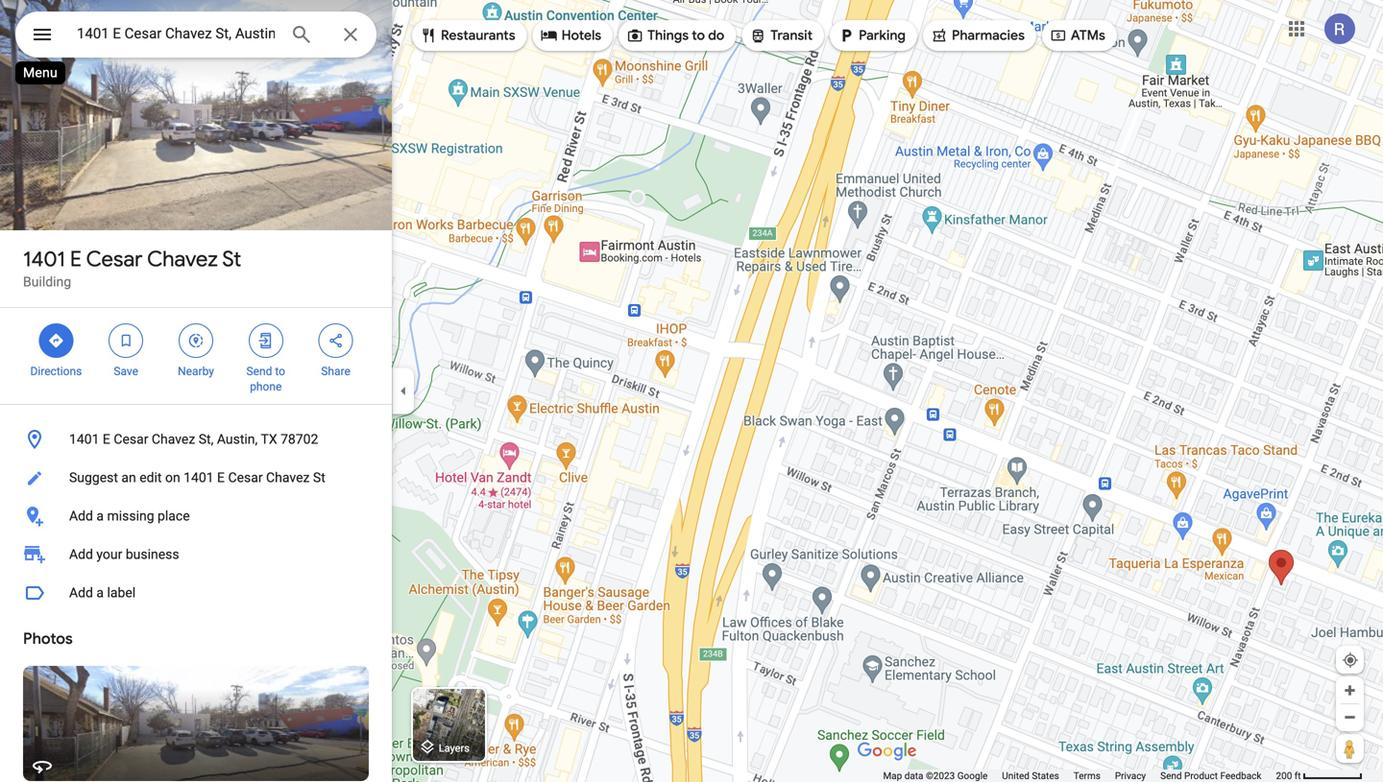 Task type: describe. For each thing, give the bounding box(es) containing it.
send product feedback
[[1160, 771, 1262, 782]]

 button
[[15, 12, 69, 61]]

add a label
[[69, 585, 136, 601]]

feedback
[[1220, 771, 1262, 782]]


[[838, 25, 855, 46]]

zoom in image
[[1343, 684, 1357, 698]]

share
[[321, 365, 350, 378]]

2 vertical spatial chavez
[[266, 470, 310, 486]]

privacy button
[[1115, 770, 1146, 783]]

 transit
[[749, 25, 813, 46]]

united
[[1002, 771, 1030, 782]]

map
[[883, 771, 902, 782]]

78702
[[281, 432, 318, 448]]

united states button
[[1002, 770, 1059, 783]]

e for st
[[70, 246, 82, 273]]


[[31, 21, 54, 49]]


[[257, 330, 275, 352]]

 hotels
[[540, 25, 601, 46]]

add your business link
[[0, 536, 392, 574]]

to inside  things to do
[[692, 27, 705, 44]]

google
[[957, 771, 988, 782]]

add a label button
[[0, 574, 392, 613]]

 things to do
[[626, 25, 724, 46]]

building
[[23, 274, 71, 290]]

200 ft button
[[1276, 771, 1363, 782]]

 atms
[[1050, 25, 1105, 46]]

show your location image
[[1342, 652, 1359, 669]]

phone
[[250, 380, 282, 394]]

united states
[[1002, 771, 1059, 782]]

label
[[107, 585, 136, 601]]

map data ©2023 google
[[883, 771, 988, 782]]

ft
[[1295, 771, 1301, 782]]

add a missing place button
[[0, 498, 392, 536]]


[[931, 25, 948, 46]]

add your business
[[69, 547, 179, 563]]

 restaurants
[[420, 25, 515, 46]]

add a missing place
[[69, 509, 190, 524]]

200
[[1276, 771, 1292, 782]]

transit
[[771, 27, 813, 44]]


[[117, 330, 135, 352]]

layers
[[439, 743, 470, 755]]

©2023
[[926, 771, 955, 782]]

an
[[121, 470, 136, 486]]

send product feedback button
[[1160, 770, 1262, 783]]

edit
[[139, 470, 162, 486]]

actions for 1401 e cesar chavez st region
[[0, 308, 392, 404]]


[[47, 330, 65, 352]]

1401 inside suggest an edit on 1401 e cesar chavez st button
[[184, 470, 214, 486]]

google account: ruby anderson  
(rubyanndersson@gmail.com) image
[[1325, 14, 1355, 44]]


[[187, 330, 205, 352]]

1401 e cesar chavez st, austin, tx 78702 button
[[0, 421, 392, 459]]


[[1050, 25, 1067, 46]]

save
[[114, 365, 138, 378]]



Task type: vqa. For each thing, say whether or not it's contained in the screenshot.


Task type: locate. For each thing, give the bounding box(es) containing it.
1401 e cesar chavez st, austin, tx 78702
[[69, 432, 318, 448]]

1 vertical spatial 1401
[[69, 432, 99, 448]]

your
[[96, 547, 122, 563]]

add for add your business
[[69, 547, 93, 563]]

hotels
[[562, 27, 601, 44]]

product
[[1184, 771, 1218, 782]]

1 vertical spatial e
[[103, 432, 110, 448]]

suggest an edit on 1401 e cesar chavez st
[[69, 470, 325, 486]]

None field
[[77, 22, 275, 45]]

chavez left 'st,'
[[152, 432, 195, 448]]

chavez down the 78702
[[266, 470, 310, 486]]

0 vertical spatial 1401
[[23, 246, 65, 273]]

2 add from the top
[[69, 547, 93, 563]]

e up suggest
[[103, 432, 110, 448]]

cesar up  at the top of the page
[[86, 246, 143, 273]]

directions
[[30, 365, 82, 378]]

tx
[[261, 432, 277, 448]]

1 vertical spatial chavez
[[152, 432, 195, 448]]

 search field
[[15, 12, 377, 61]]

add down suggest
[[69, 509, 93, 524]]

privacy
[[1115, 771, 1146, 782]]


[[420, 25, 437, 46]]

0 horizontal spatial to
[[275, 365, 285, 378]]

2 vertical spatial e
[[217, 470, 225, 486]]

 pharmacies
[[931, 25, 1025, 46]]

3 add from the top
[[69, 585, 93, 601]]

1401 e cesar chavez st main content
[[0, 0, 392, 783]]

a for missing
[[96, 509, 104, 524]]

a
[[96, 509, 104, 524], [96, 585, 104, 601]]

suggest
[[69, 470, 118, 486]]

footer inside google maps element
[[883, 770, 1276, 783]]

0 vertical spatial chavez
[[147, 246, 218, 273]]


[[540, 25, 558, 46]]

0 vertical spatial cesar
[[86, 246, 143, 273]]

photos
[[23, 630, 73, 649]]

1 horizontal spatial st
[[313, 470, 325, 486]]

add left the your
[[69, 547, 93, 563]]

cesar for st
[[86, 246, 143, 273]]

st inside button
[[313, 470, 325, 486]]

chavez inside 1401 e cesar chavez st building
[[147, 246, 218, 273]]

a left the missing
[[96, 509, 104, 524]]

cesar up an
[[114, 432, 148, 448]]

1401
[[23, 246, 65, 273], [69, 432, 99, 448], [184, 470, 214, 486]]

0 vertical spatial e
[[70, 246, 82, 273]]

st inside 1401 e cesar chavez st building
[[222, 246, 241, 273]]

cesar
[[86, 246, 143, 273], [114, 432, 148, 448], [228, 470, 263, 486]]

missing
[[107, 509, 154, 524]]

0 vertical spatial add
[[69, 509, 93, 524]]

1 horizontal spatial e
[[103, 432, 110, 448]]

atms
[[1071, 27, 1105, 44]]

states
[[1032, 771, 1059, 782]]

austin,
[[217, 432, 258, 448]]

add
[[69, 509, 93, 524], [69, 547, 93, 563], [69, 585, 93, 601]]

1401 up suggest
[[69, 432, 99, 448]]

add left label
[[69, 585, 93, 601]]


[[327, 330, 344, 352]]

 parking
[[838, 25, 906, 46]]

to
[[692, 27, 705, 44], [275, 365, 285, 378]]

send inside send to phone
[[246, 365, 272, 378]]

0 vertical spatial to
[[692, 27, 705, 44]]

to left do
[[692, 27, 705, 44]]

200 ft
[[1276, 771, 1301, 782]]

1 vertical spatial a
[[96, 585, 104, 601]]

1401 for st,
[[69, 432, 99, 448]]

0 vertical spatial send
[[246, 365, 272, 378]]

none field inside 1401 e cesar chavez st, austin, tx 78702 field
[[77, 22, 275, 45]]

show street view coverage image
[[1336, 735, 1364, 764]]

e inside 1401 e cesar chavez st building
[[70, 246, 82, 273]]

e down austin,
[[217, 470, 225, 486]]

send inside button
[[1160, 771, 1182, 782]]

on
[[165, 470, 180, 486]]

e up building
[[70, 246, 82, 273]]

terms
[[1074, 771, 1101, 782]]

cesar for st,
[[114, 432, 148, 448]]

1401 e cesar chavez st building
[[23, 246, 241, 290]]

a for label
[[96, 585, 104, 601]]

collapse side panel image
[[393, 381, 414, 402]]

1401 E Cesar Chavez St, Austin, TX 78702 field
[[15, 12, 377, 58]]

1 horizontal spatial to
[[692, 27, 705, 44]]

cesar inside 1401 e cesar chavez st building
[[86, 246, 143, 273]]

add for add a label
[[69, 585, 93, 601]]

add for add a missing place
[[69, 509, 93, 524]]

0 horizontal spatial e
[[70, 246, 82, 273]]

1401 inside 1401 e cesar chavez st, austin, tx 78702 button
[[69, 432, 99, 448]]

data
[[904, 771, 924, 782]]

to inside send to phone
[[275, 365, 285, 378]]

1 vertical spatial to
[[275, 365, 285, 378]]


[[626, 25, 644, 46]]

1 vertical spatial cesar
[[114, 432, 148, 448]]

chavez for st,
[[152, 432, 195, 448]]

business
[[126, 547, 179, 563]]

chavez for st
[[147, 246, 218, 273]]

1401 right on
[[184, 470, 214, 486]]

nearby
[[178, 365, 214, 378]]

0 vertical spatial a
[[96, 509, 104, 524]]

chavez
[[147, 246, 218, 273], [152, 432, 195, 448], [266, 470, 310, 486]]

send for send to phone
[[246, 365, 272, 378]]

st,
[[199, 432, 214, 448]]

2 a from the top
[[96, 585, 104, 601]]

pharmacies
[[952, 27, 1025, 44]]

1401 inside 1401 e cesar chavez st building
[[23, 246, 65, 273]]

1 vertical spatial st
[[313, 470, 325, 486]]

send to phone
[[246, 365, 285, 394]]

1 vertical spatial send
[[1160, 771, 1182, 782]]

2 vertical spatial 1401
[[184, 470, 214, 486]]

footer containing map data ©2023 google
[[883, 770, 1276, 783]]

google maps element
[[0, 0, 1383, 783]]

terms button
[[1074, 770, 1101, 783]]

e
[[70, 246, 82, 273], [103, 432, 110, 448], [217, 470, 225, 486]]

2 vertical spatial cesar
[[228, 470, 263, 486]]

send up the phone
[[246, 365, 272, 378]]

st
[[222, 246, 241, 273], [313, 470, 325, 486]]

restaurants
[[441, 27, 515, 44]]

1 add from the top
[[69, 509, 93, 524]]

1 a from the top
[[96, 509, 104, 524]]

suggest an edit on 1401 e cesar chavez st button
[[0, 459, 392, 498]]

2 vertical spatial add
[[69, 585, 93, 601]]

zoom out image
[[1343, 711, 1357, 725]]

1401 up building
[[23, 246, 65, 273]]

send for send product feedback
[[1160, 771, 1182, 782]]

0 horizontal spatial 1401
[[23, 246, 65, 273]]

0 horizontal spatial st
[[222, 246, 241, 273]]

to up the phone
[[275, 365, 285, 378]]

a left label
[[96, 585, 104, 601]]

0 horizontal spatial send
[[246, 365, 272, 378]]

footer
[[883, 770, 1276, 783]]

e for st,
[[103, 432, 110, 448]]

1 vertical spatial add
[[69, 547, 93, 563]]

do
[[708, 27, 724, 44]]

send left product
[[1160, 771, 1182, 782]]

cesar down austin,
[[228, 470, 263, 486]]


[[749, 25, 767, 46]]

parking
[[859, 27, 906, 44]]

2 horizontal spatial e
[[217, 470, 225, 486]]

things
[[648, 27, 689, 44]]

1 horizontal spatial send
[[1160, 771, 1182, 782]]

send
[[246, 365, 272, 378], [1160, 771, 1182, 782]]

1 horizontal spatial 1401
[[69, 432, 99, 448]]

chavez up 
[[147, 246, 218, 273]]

1401 for st
[[23, 246, 65, 273]]

place
[[158, 509, 190, 524]]

0 vertical spatial st
[[222, 246, 241, 273]]

2 horizontal spatial 1401
[[184, 470, 214, 486]]



